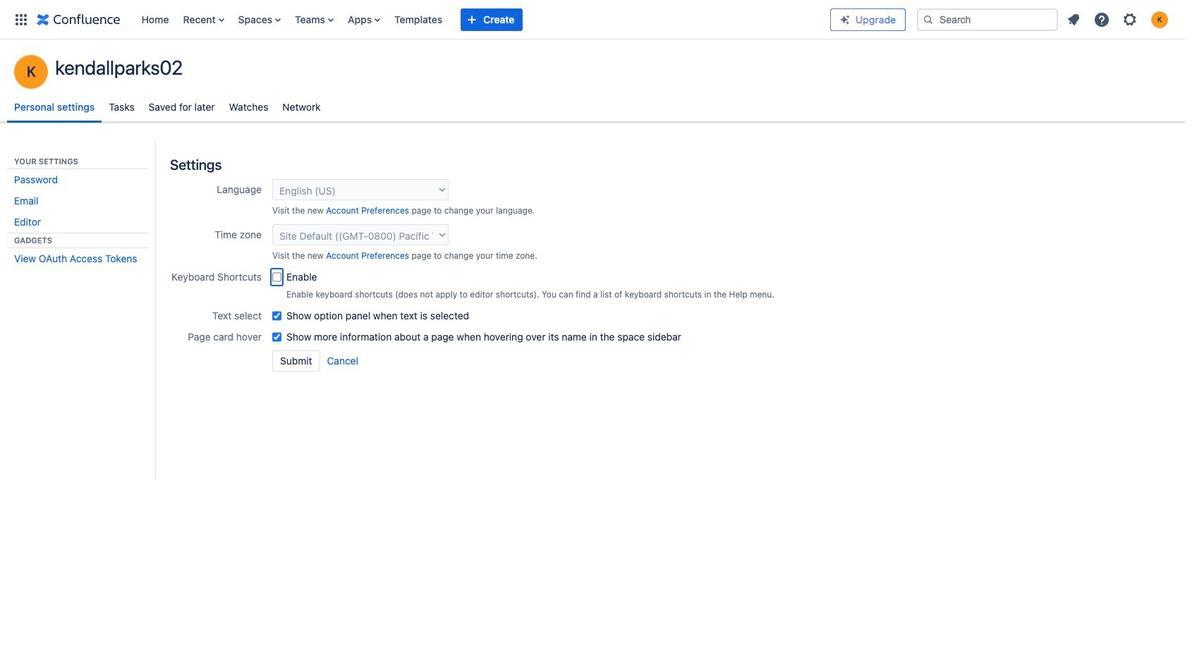 Task type: describe. For each thing, give the bounding box(es) containing it.
notification icon image
[[1065, 11, 1082, 28]]

settings icon image
[[1122, 11, 1139, 28]]

your profile and preferences image
[[1151, 11, 1168, 28]]

help icon image
[[1094, 11, 1110, 28]]

appswitcher icon image
[[13, 11, 30, 28]]

user icon: kendallparks02 image
[[14, 55, 48, 89]]

list for premium image in the top right of the page
[[1061, 7, 1177, 32]]

list for appswitcher icon
[[134, 0, 830, 39]]



Task type: locate. For each thing, give the bounding box(es) containing it.
Search field
[[917, 8, 1058, 31]]

None submit
[[272, 351, 320, 372], [326, 351, 359, 372], [272, 351, 320, 372], [326, 351, 359, 372]]

premium image
[[840, 14, 851, 25]]

None search field
[[917, 8, 1058, 31]]

banner
[[0, 0, 1185, 40]]

confluence image
[[37, 11, 120, 28], [37, 11, 120, 28]]

1 horizontal spatial list
[[1061, 7, 1177, 32]]

search image
[[923, 14, 934, 25]]

global element
[[8, 0, 830, 39]]

list
[[134, 0, 830, 39], [1061, 7, 1177, 32]]

None checkbox
[[272, 270, 282, 284], [272, 309, 282, 323], [272, 330, 282, 344], [272, 270, 282, 284], [272, 309, 282, 323], [272, 330, 282, 344]]

0 horizontal spatial list
[[134, 0, 830, 39]]



Task type: vqa. For each thing, say whether or not it's contained in the screenshot.
Cloud Fortified app badge image
no



